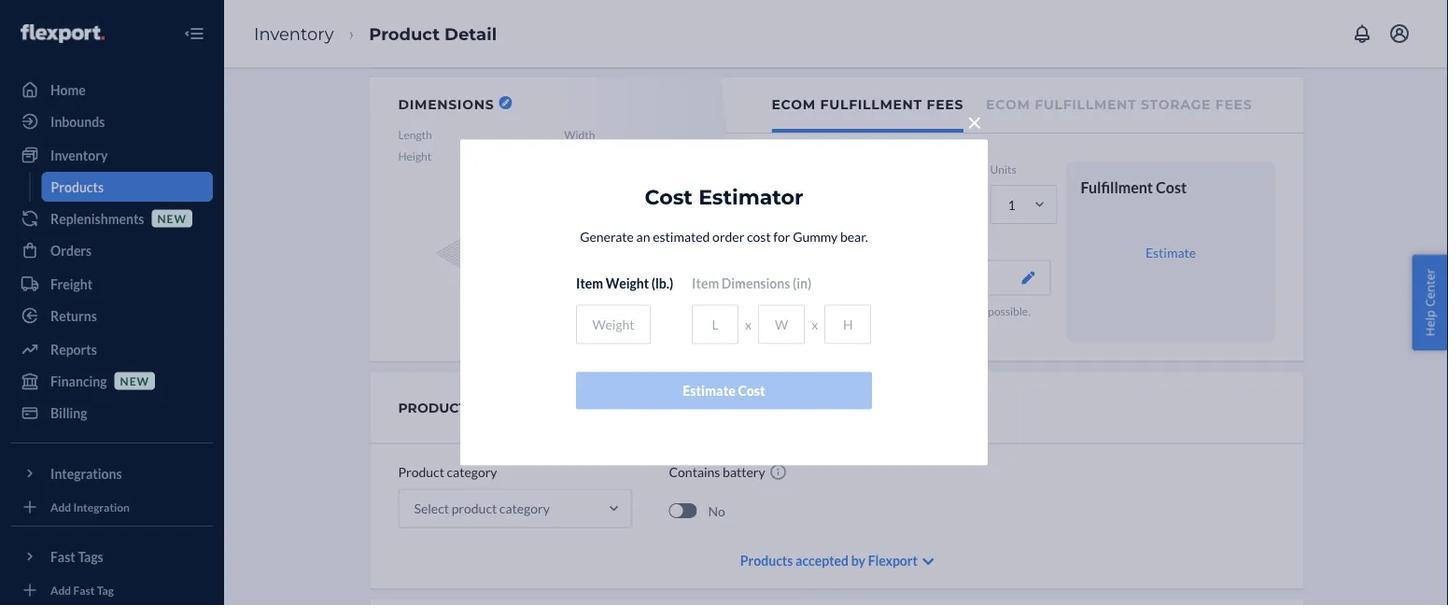 Task type: vqa. For each thing, say whether or not it's contained in the screenshot.
sync alt icon
no



Task type: locate. For each thing, give the bounding box(es) containing it.
1 horizontal spatial ecom
[[986, 97, 1031, 113]]

freight link
[[11, 269, 213, 299]]

dimensions up likely at the bottom of the page
[[722, 276, 790, 291]]

storage
[[1141, 97, 1212, 113]]

flexport
[[788, 270, 836, 286]]

product for product detail
[[369, 23, 440, 44]]

1 vertical spatial inventory link
[[11, 140, 213, 170]]

bubble
[[911, 304, 944, 317]]

x left w text field
[[745, 317, 752, 333]]

0 vertical spatial estimate
[[1146, 244, 1196, 260]]

in up products
[[838, 304, 847, 317]]

1 horizontal spatial new
[[157, 211, 187, 225]]

product detail
[[369, 23, 497, 44]]

estimated
[[653, 229, 710, 245]]

product left detail
[[369, 23, 440, 44]]

0 vertical spatial new
[[157, 211, 187, 225]]

1 horizontal spatial in
[[928, 320, 938, 333]]

0 horizontal spatial dimensions
[[398, 96, 494, 112]]

ecom
[[772, 97, 816, 113], [986, 97, 1031, 113]]

possible.
[[988, 304, 1031, 317]]

new for replenishments
[[157, 211, 187, 225]]

contains
[[669, 464, 720, 480]]

flexport logo image
[[21, 24, 104, 43]]

fulfillment inside tab
[[821, 97, 923, 113]]

inbounds link
[[11, 106, 213, 136]]

product
[[398, 400, 467, 416]]

cost
[[1156, 178, 1187, 196], [645, 185, 693, 210], [738, 383, 766, 399]]

cost down w text field
[[738, 383, 766, 399]]

fast
[[73, 583, 95, 597]]

x
[[745, 317, 752, 333], [812, 317, 818, 333]]

tab list containing ecom fulfillment fees
[[727, 78, 1304, 134]]

1 horizontal spatial a
[[940, 320, 945, 333]]

to
[[803, 304, 813, 317]]

or
[[898, 304, 908, 317]]

0 horizontal spatial new
[[120, 374, 150, 388]]

replenishments
[[50, 211, 144, 226]]

1 horizontal spatial dimensions
[[722, 276, 790, 291]]

2 horizontal spatial cost
[[1156, 178, 1187, 196]]

estimate cost button
[[576, 372, 872, 410]]

add integration
[[50, 500, 130, 514]]

0 vertical spatial ship
[[815, 304, 835, 317]]

tab list
[[727, 78, 1304, 134]]

new for financing
[[120, 374, 150, 388]]

1 item from the left
[[576, 276, 603, 291]]

H text field
[[825, 305, 872, 344]]

inventory inside breadcrumbs navigation
[[254, 23, 334, 44]]

fees inside tab
[[1216, 97, 1253, 113]]

1 vertical spatial dimensions
[[722, 276, 790, 291]]

0 vertical spatial a
[[849, 304, 855, 317]]

heavier
[[772, 320, 811, 333]]

0 horizontal spatial in
[[838, 304, 847, 317]]

item for item dimensions (in)
[[692, 276, 719, 291]]

add left the integration
[[50, 500, 71, 514]]

inventory link
[[254, 23, 334, 44], [11, 140, 213, 170]]

ecom fulfillment fees
[[772, 97, 964, 113]]

dimensions
[[398, 96, 494, 112], [722, 276, 790, 291]]

Weight text field
[[576, 305, 651, 344]]

1 horizontal spatial inventory link
[[254, 23, 334, 44]]

fulfillment
[[821, 97, 923, 113], [1035, 97, 1137, 113], [1081, 178, 1153, 196]]

1 vertical spatial in
[[928, 320, 938, 333]]

2 fees from the left
[[1216, 97, 1253, 113]]

tag
[[97, 583, 114, 597]]

weight
[[606, 276, 649, 291]]

product
[[369, 23, 440, 44], [398, 464, 444, 480]]

add for add fast tag
[[50, 583, 71, 597]]

L text field
[[692, 305, 739, 344]]

fees left ×
[[927, 97, 964, 113]]

1 vertical spatial add
[[50, 583, 71, 597]]

estimate link
[[1146, 244, 1196, 260]]

0 horizontal spatial ecom
[[772, 97, 816, 113]]

2 item from the left
[[692, 276, 719, 291]]

cost inside button
[[738, 383, 766, 399]]

(in)
[[793, 276, 812, 291]]

0 horizontal spatial a
[[849, 304, 855, 317]]

1 horizontal spatial fees
[[1216, 97, 1253, 113]]

0 vertical spatial add
[[50, 500, 71, 514]]

1 ecom from the left
[[772, 97, 816, 113]]

reports
[[50, 341, 97, 357]]

gummy
[[793, 229, 838, 245]]

1 vertical spatial estimate
[[683, 383, 736, 399]]

estimate down 'l' text box
[[683, 383, 736, 399]]

× button
[[962, 102, 988, 137]]

1 horizontal spatial x
[[812, 317, 818, 333]]

polybag
[[857, 304, 895, 317]]

ecom fulfillment storage fees tab
[[986, 78, 1253, 129]]

inventory link inside breadcrumbs navigation
[[254, 23, 334, 44]]

product for product category
[[398, 464, 444, 480]]

estimate inside the estimate cost button
[[683, 383, 736, 399]]

freight
[[50, 276, 93, 292]]

0 horizontal spatial fees
[[927, 97, 964, 113]]

product left category
[[398, 464, 444, 480]]

0 vertical spatial inventory
[[254, 23, 334, 44]]

in down 'bubble'
[[928, 320, 938, 333]]

new
[[157, 211, 187, 225], [120, 374, 150, 388]]

ecom inside tab
[[986, 97, 1031, 113]]

item left weight
[[576, 276, 603, 291]]

item
[[576, 276, 603, 291], [692, 276, 719, 291]]

a left box.
[[940, 320, 945, 333]]

estimate for estimate cost
[[683, 383, 736, 399]]

orders link
[[11, 235, 213, 265]]

product detail link
[[369, 23, 497, 44]]

ship down 'bubble'
[[906, 320, 926, 333]]

product inside breadcrumbs navigation
[[369, 23, 440, 44]]

units
[[990, 163, 1017, 176]]

0 horizontal spatial estimate
[[683, 383, 736, 399]]

0 vertical spatial in
[[838, 304, 847, 317]]

estimate
[[1146, 244, 1196, 260], [683, 383, 736, 399]]

in
[[838, 304, 847, 317], [928, 320, 938, 333]]

ecom inside tab
[[772, 97, 816, 113]]

ship right to
[[815, 304, 835, 317]]

a up products
[[849, 304, 855, 317]]

0 horizontal spatial inventory
[[50, 147, 108, 163]]

generate an estimated order cost for gummy bear.
[[580, 229, 868, 245]]

fees right storage
[[1216, 97, 1253, 113]]

0 horizontal spatial cost
[[645, 185, 693, 210]]

a
[[849, 304, 855, 317], [940, 320, 945, 333]]

fulfillment inside tab
[[1035, 97, 1137, 113]]

cost up estimate link
[[1156, 178, 1187, 196]]

dimensions inside × document
[[722, 276, 790, 291]]

new down reports link
[[120, 374, 150, 388]]

1 vertical spatial new
[[120, 374, 150, 388]]

x right heavier
[[812, 317, 818, 333]]

width
[[564, 128, 595, 141]]

category
[[471, 400, 546, 416]]

× document
[[460, 102, 988, 466]]

billing link
[[11, 398, 213, 428]]

0 horizontal spatial item
[[576, 276, 603, 291]]

1 horizontal spatial inventory
[[254, 23, 334, 44]]

new down products link
[[157, 211, 187, 225]]

orders
[[50, 242, 92, 258]]

estimate down fulfillment cost
[[1146, 244, 1196, 260]]

2 ecom from the left
[[986, 97, 1031, 113]]

1 horizontal spatial ship
[[906, 320, 926, 333]]

1 horizontal spatial item
[[692, 276, 719, 291]]

ecom for ecom fulfillment fees
[[772, 97, 816, 113]]

returns
[[50, 308, 97, 324]]

home
[[50, 82, 86, 98]]

2 x from the left
[[812, 317, 818, 333]]

item dimensions (in)
[[692, 276, 812, 291]]

ecom for ecom fulfillment storage fees
[[986, 97, 1031, 113]]

item up 'l' text box
[[692, 276, 719, 291]]

1 horizontal spatial estimate
[[1146, 244, 1196, 260]]

1 vertical spatial inventory
[[50, 147, 108, 163]]

inventory
[[254, 23, 334, 44], [50, 147, 108, 163]]

dimensions up length
[[398, 96, 494, 112]]

close navigation image
[[183, 22, 205, 45]]

0 vertical spatial inventory link
[[254, 23, 334, 44]]

estimate for estimate link
[[1146, 244, 1196, 260]]

ecom fulfillment fees tab
[[772, 78, 964, 133]]

add left fast
[[50, 583, 71, 597]]

1 vertical spatial a
[[940, 320, 945, 333]]

cost up estimated
[[645, 185, 693, 210]]

0 horizontal spatial x
[[745, 317, 752, 333]]

help center button
[[1413, 255, 1449, 351]]

fees
[[927, 97, 964, 113], [1216, 97, 1253, 113]]

0 vertical spatial product
[[369, 23, 440, 44]]

estimator
[[699, 185, 804, 210]]

an
[[637, 229, 651, 245]]

likely
[[772, 304, 801, 317]]

1 horizontal spatial cost
[[738, 383, 766, 399]]

1 add from the top
[[50, 500, 71, 514]]

1 vertical spatial product
[[398, 464, 444, 480]]

ship
[[815, 304, 835, 317], [906, 320, 926, 333]]

add
[[50, 500, 71, 514], [50, 583, 71, 597]]

2 add from the top
[[50, 583, 71, 597]]

no
[[708, 503, 726, 519]]

1 fees from the left
[[927, 97, 964, 113]]

cost for fulfillment cost
[[1156, 178, 1187, 196]]



Task type: describe. For each thing, give the bounding box(es) containing it.
(lb.)
[[652, 276, 673, 291]]

fulfillment for storage
[[1035, 97, 1137, 113]]

cost
[[747, 229, 771, 245]]

contains battery
[[669, 464, 766, 480]]

if
[[980, 304, 986, 317]]

flexport recommended button
[[772, 260, 1051, 295]]

×
[[967, 106, 983, 137]]

cost for estimate cost
[[738, 383, 766, 399]]

1 vertical spatial ship
[[906, 320, 926, 333]]

fulfillment for fees
[[821, 97, 923, 113]]

billing
[[50, 405, 87, 421]]

category
[[447, 464, 497, 480]]

length
[[398, 128, 432, 141]]

pencil alt image
[[502, 99, 509, 106]]

center
[[1422, 269, 1439, 307]]

home link
[[11, 75, 213, 105]]

breadcrumbs navigation
[[239, 6, 512, 61]]

add fast tag link
[[11, 579, 213, 601]]

recommended
[[839, 270, 924, 286]]

add for add integration
[[50, 500, 71, 514]]

0 vertical spatial dimensions
[[398, 96, 494, 112]]

help
[[1422, 310, 1439, 337]]

fulfillment cost
[[1081, 178, 1187, 196]]

likely to ship in a polybag or bubble mailer if possible. heavier products will likely ship in a box.
[[772, 304, 1031, 333]]

1 x from the left
[[745, 317, 752, 333]]

will
[[859, 320, 876, 333]]

box.
[[947, 320, 968, 333]]

packaging
[[772, 237, 822, 251]]

flexport recommended
[[788, 270, 924, 286]]

item for item weight (lb.)
[[576, 276, 603, 291]]

pen image
[[1022, 271, 1035, 284]]

financing
[[50, 373, 107, 389]]

add fast tag
[[50, 583, 114, 597]]

battery
[[723, 464, 766, 480]]

ecom fulfillment storage fees
[[986, 97, 1253, 113]]

integration
[[73, 500, 130, 514]]

detail
[[445, 23, 497, 44]]

0 horizontal spatial ship
[[815, 304, 835, 317]]

height
[[398, 150, 432, 163]]

order
[[713, 229, 745, 245]]

estimate cost
[[683, 383, 766, 399]]

products link
[[42, 172, 213, 202]]

products
[[51, 179, 104, 195]]

products
[[813, 320, 857, 333]]

chevron down image
[[923, 555, 934, 568]]

fees inside tab
[[927, 97, 964, 113]]

returns link
[[11, 301, 213, 331]]

mailer
[[946, 304, 977, 317]]

cost estimator
[[645, 185, 804, 210]]

0 horizontal spatial inventory link
[[11, 140, 213, 170]]

product category
[[398, 464, 497, 480]]

likely
[[878, 320, 904, 333]]

bear.
[[840, 229, 868, 245]]

add integration link
[[11, 496, 213, 518]]

for
[[774, 229, 791, 245]]

reports link
[[11, 334, 213, 364]]

inbounds
[[50, 113, 105, 129]]

product category
[[398, 400, 546, 416]]

W text field
[[759, 305, 805, 344]]

help center
[[1422, 269, 1439, 337]]

item weight (lb.)
[[576, 276, 673, 291]]

generate
[[580, 229, 634, 245]]



